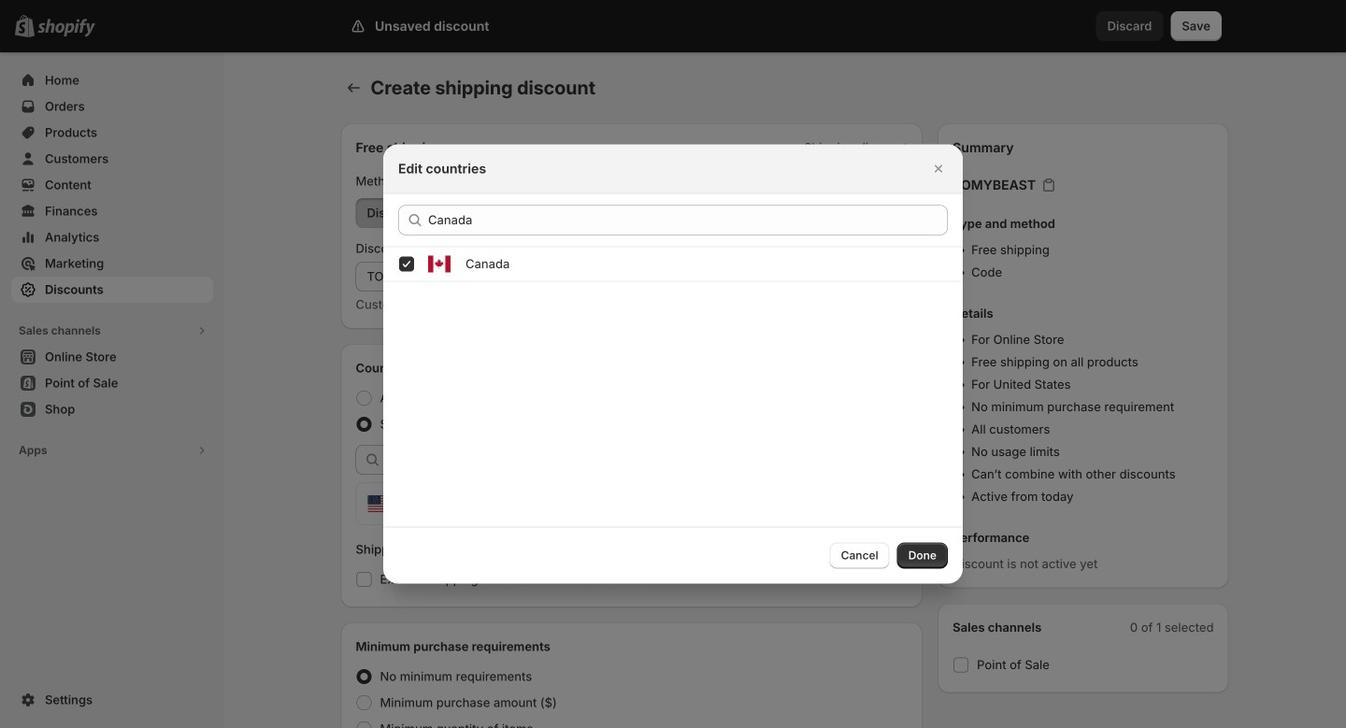 Task type: vqa. For each thing, say whether or not it's contained in the screenshot.
FREE SHIPPING SHIPPING DISCOUNT to the right
no



Task type: locate. For each thing, give the bounding box(es) containing it.
shopify image
[[37, 18, 95, 37]]

dialog
[[0, 145, 1347, 584]]



Task type: describe. For each thing, give the bounding box(es) containing it.
Search countries text field
[[428, 205, 948, 235]]



